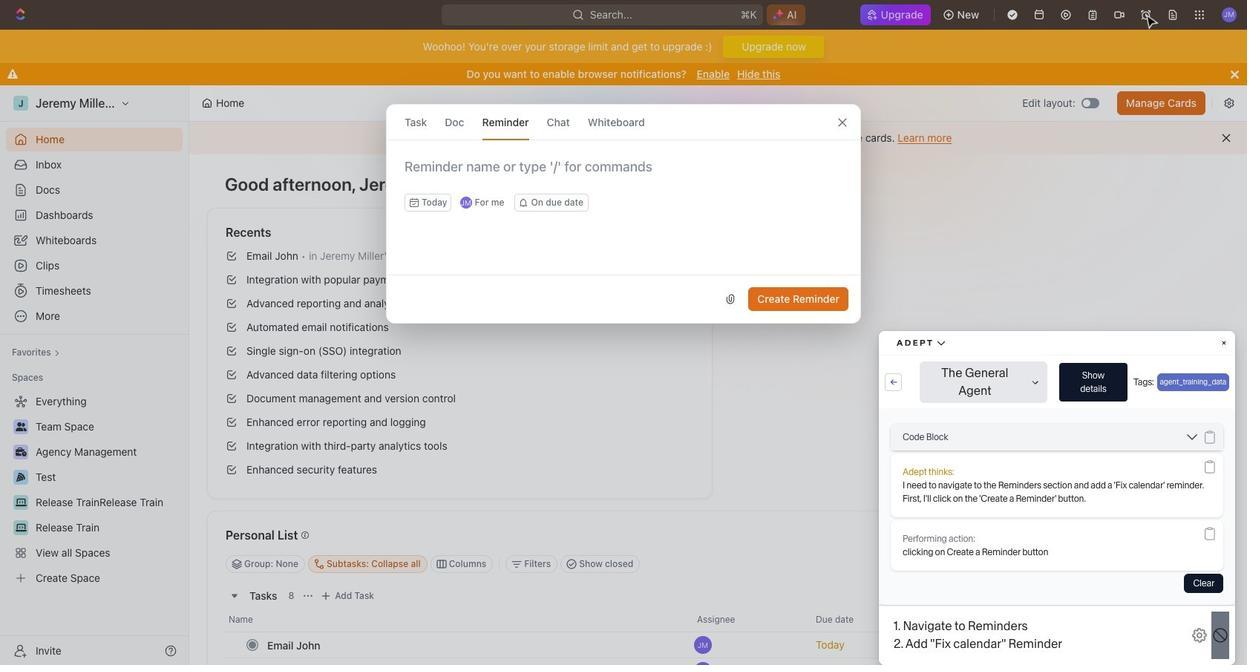 Task type: locate. For each thing, give the bounding box(es) containing it.
alert
[[189, 122, 1248, 154]]

tree inside sidebar 'navigation'
[[6, 390, 183, 590]]

tree
[[6, 390, 183, 590]]

Search tasks... text field
[[1004, 553, 1153, 576]]

dialog
[[386, 104, 861, 324]]



Task type: describe. For each thing, give the bounding box(es) containing it.
sidebar navigation
[[0, 85, 189, 665]]

Reminder na﻿me or type '/' for commands text field
[[387, 158, 861, 194]]



Task type: vqa. For each thing, say whether or not it's contained in the screenshot.
'Reminder na﻿me or type '/' for commands' text box
yes



